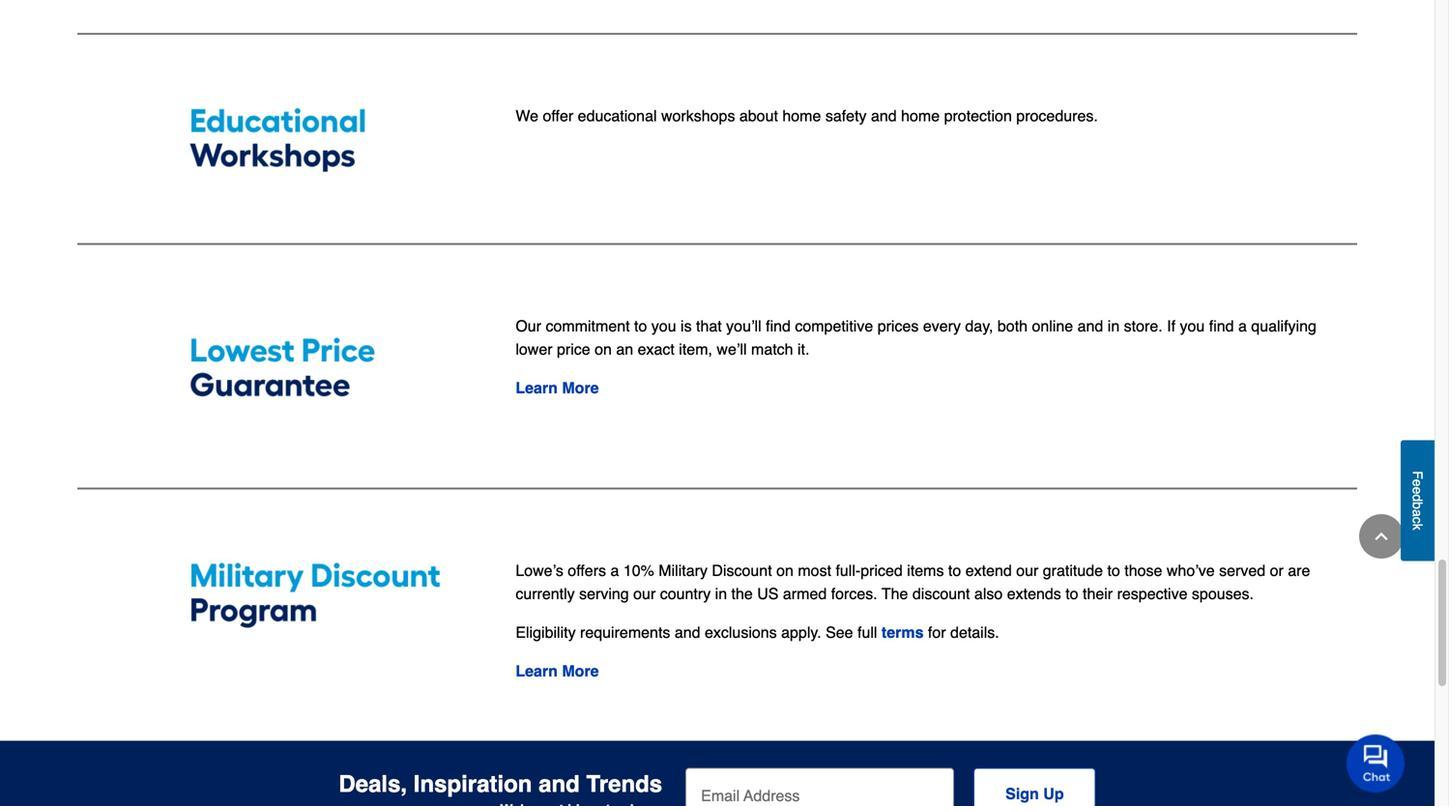 Task type: describe. For each thing, give the bounding box(es) containing it.
workshops
[[661, 107, 735, 125]]

us
[[757, 585, 779, 603]]

item,
[[679, 340, 712, 358]]

day,
[[965, 317, 993, 335]]

on inside our commitment to you is that you'll find competitive prices every day, both online and in store. if you find a qualifying lower price on an exact item, we'll match it.
[[595, 340, 612, 358]]

about
[[739, 107, 778, 125]]

their
[[1083, 585, 1113, 603]]

both
[[998, 317, 1028, 335]]

an
[[616, 340, 633, 358]]

1 vertical spatial our
[[633, 585, 656, 603]]

to inside our commitment to you is that you'll find competitive prices every day, both online and in store. if you find a qualifying lower price on an exact item, we'll match it.
[[634, 317, 647, 335]]

extends
[[1007, 585, 1061, 603]]

currently
[[516, 585, 575, 603]]

10%
[[623, 562, 654, 580]]

lowe's
[[516, 562, 563, 580]]

trends
[[586, 771, 662, 798]]

store.
[[1124, 317, 1163, 335]]

those
[[1125, 562, 1162, 580]]

to up their
[[1107, 562, 1120, 580]]

c
[[1410, 517, 1425, 524]]

our commitment to you is that you'll find competitive prices every day, both online and in store. if you find a qualifying lower price on an exact item, we'll match it.
[[516, 317, 1317, 358]]

it.
[[798, 340, 810, 358]]

commitment
[[546, 317, 630, 335]]

and down country
[[675, 624, 700, 641]]

items
[[907, 562, 944, 580]]

terms
[[882, 624, 924, 641]]

the
[[731, 585, 753, 603]]

eligibility
[[516, 624, 576, 641]]

1 horizontal spatial our
[[1016, 562, 1039, 580]]

sign up form
[[686, 768, 1096, 806]]

1 e from the top
[[1410, 479, 1425, 487]]

or
[[1270, 562, 1284, 580]]

f e e d b a c k button
[[1401, 440, 1435, 561]]

online
[[1032, 317, 1073, 335]]

a inside our commitment to you is that you'll find competitive prices every day, both online and in store. if you find a qualifying lower price on an exact item, we'll match it.
[[1238, 317, 1247, 335]]

b
[[1410, 502, 1425, 509]]

2 learn more from the top
[[516, 662, 599, 680]]

educational workshops. image
[[81, 89, 485, 185]]

exact
[[638, 340, 675, 358]]

you'll
[[726, 317, 761, 335]]

a inside "button"
[[1410, 509, 1425, 517]]

match
[[751, 340, 793, 358]]

country
[[660, 585, 711, 603]]

who've
[[1167, 562, 1215, 580]]

chevron up image
[[1372, 527, 1391, 546]]

inspiration
[[414, 771, 532, 798]]

2 more from the top
[[562, 662, 599, 680]]

in inside lowe's offers a 10% military discount on most full-priced items to extend our gratitude to those who've served or are currently serving our country in the us armed forces. the discount also extends to their respective spouses.
[[715, 585, 727, 603]]

1 learn more link from the top
[[516, 379, 599, 397]]

we'll
[[717, 340, 747, 358]]

every
[[923, 317, 961, 335]]

1 home from the left
[[782, 107, 821, 125]]

f e e d b a c k
[[1410, 471, 1425, 530]]

deals, inspiration and trends
[[339, 771, 662, 798]]

full-
[[836, 562, 861, 580]]

spouses.
[[1192, 585, 1254, 603]]

respective
[[1117, 585, 1188, 603]]

lowest price guarantee. image
[[81, 318, 485, 414]]

2 e from the top
[[1410, 487, 1425, 494]]

2 you from the left
[[1180, 317, 1205, 335]]

lowe's offers a 10% military discount on most full-priced items to extend our gratitude to those who've served or are currently serving our country in the us armed forces. the discount also extends to their respective spouses.
[[516, 562, 1310, 603]]

in inside our commitment to you is that you'll find competitive prices every day, both online and in store. if you find a qualifying lower price on an exact item, we'll match it.
[[1108, 317, 1120, 335]]

1 more from the top
[[562, 379, 599, 397]]

gratitude
[[1043, 562, 1103, 580]]

1 learn more from the top
[[516, 379, 599, 397]]

competitive
[[795, 317, 873, 335]]

offer
[[543, 107, 574, 125]]

f
[[1410, 471, 1425, 479]]

served
[[1219, 562, 1266, 580]]

requirements
[[580, 624, 670, 641]]



Task type: vqa. For each thing, say whether or not it's contained in the screenshot.
Smart
no



Task type: locate. For each thing, give the bounding box(es) containing it.
2 home from the left
[[901, 107, 940, 125]]

1 vertical spatial on
[[776, 562, 794, 580]]

on
[[595, 340, 612, 358], [776, 562, 794, 580]]

e
[[1410, 479, 1425, 487], [1410, 487, 1425, 494]]

home right the about
[[782, 107, 821, 125]]

apply. see
[[781, 624, 853, 641]]

we
[[516, 107, 539, 125]]

you
[[651, 317, 676, 335], [1180, 317, 1205, 335]]

in left store. at the right top
[[1108, 317, 1120, 335]]

military
[[659, 562, 708, 580]]

most
[[798, 562, 831, 580]]

discount
[[912, 585, 970, 603]]

up
[[1043, 785, 1064, 803]]

find up the match on the right top of the page
[[766, 317, 791, 335]]

2 find from the left
[[1209, 317, 1234, 335]]

and left trends
[[539, 771, 580, 798]]

to up discount
[[948, 562, 961, 580]]

sign up
[[1006, 785, 1064, 803]]

our up extends
[[1016, 562, 1039, 580]]

e up the 'd'
[[1410, 479, 1425, 487]]

protection
[[944, 107, 1012, 125]]

1 you from the left
[[651, 317, 676, 335]]

if
[[1167, 317, 1176, 335]]

home left protection in the top right of the page
[[901, 107, 940, 125]]

1 horizontal spatial you
[[1180, 317, 1205, 335]]

serving
[[579, 585, 629, 603]]

deals,
[[339, 771, 407, 798]]

1 vertical spatial learn more
[[516, 662, 599, 680]]

k
[[1410, 524, 1425, 530]]

Email Address email field
[[686, 768, 954, 806]]

the
[[882, 585, 908, 603]]

and
[[871, 107, 897, 125], [1078, 317, 1103, 335], [675, 624, 700, 641], [539, 771, 580, 798]]

1 vertical spatial more
[[562, 662, 599, 680]]

sign up button
[[974, 768, 1096, 806]]

to down gratitude
[[1066, 585, 1078, 603]]

extend
[[966, 562, 1012, 580]]

1 vertical spatial learn more link
[[516, 662, 599, 680]]

learn down lower
[[516, 379, 558, 397]]

scroll to top element
[[1359, 514, 1404, 559]]

1 horizontal spatial home
[[901, 107, 940, 125]]

e up b
[[1410, 487, 1425, 494]]

on left an
[[595, 340, 612, 358]]

a up k
[[1410, 509, 1425, 517]]

to up exact
[[634, 317, 647, 335]]

that
[[696, 317, 722, 335]]

and inside our commitment to you is that you'll find competitive prices every day, both online and in store. if you find a qualifying lower price on an exact item, we'll match it.
[[1078, 317, 1103, 335]]

is
[[681, 317, 692, 335]]

0 vertical spatial learn more
[[516, 379, 599, 397]]

you left is
[[651, 317, 676, 335]]

0 vertical spatial our
[[1016, 562, 1039, 580]]

full
[[858, 624, 877, 641]]

military discount program. image
[[81, 544, 485, 640]]

are
[[1288, 562, 1310, 580]]

0 horizontal spatial a
[[610, 562, 619, 580]]

d
[[1410, 494, 1425, 502]]

also
[[974, 585, 1003, 603]]

2 horizontal spatial a
[[1410, 509, 1425, 517]]

armed
[[783, 585, 827, 603]]

in
[[1108, 317, 1120, 335], [715, 585, 727, 603]]

on inside lowe's offers a 10% military discount on most full-priced items to extend our gratitude to those who've served or are currently serving our country in the us armed forces. the discount also extends to their respective spouses.
[[776, 562, 794, 580]]

and right safety
[[871, 107, 897, 125]]

home
[[782, 107, 821, 125], [901, 107, 940, 125]]

and right "online"
[[1078, 317, 1103, 335]]

prices
[[878, 317, 919, 335]]

0 vertical spatial learn more link
[[516, 379, 599, 397]]

sign
[[1006, 785, 1039, 803]]

details.
[[950, 624, 999, 641]]

1 vertical spatial learn
[[516, 662, 558, 680]]

0 horizontal spatial our
[[633, 585, 656, 603]]

chat invite button image
[[1347, 734, 1406, 793]]

0 horizontal spatial on
[[595, 340, 612, 358]]

2 learn more link from the top
[[516, 662, 599, 680]]

0 horizontal spatial find
[[766, 317, 791, 335]]

1 horizontal spatial find
[[1209, 317, 1234, 335]]

a left qualifying at top
[[1238, 317, 1247, 335]]

for
[[928, 624, 946, 641]]

0 vertical spatial learn
[[516, 379, 558, 397]]

on up us
[[776, 562, 794, 580]]

procedures.
[[1016, 107, 1098, 125]]

2 learn from the top
[[516, 662, 558, 680]]

learn more down eligibility
[[516, 662, 599, 680]]

we offer educational workshops about home safety and home protection procedures.
[[516, 107, 1098, 125]]

1 horizontal spatial a
[[1238, 317, 1247, 335]]

0 horizontal spatial home
[[782, 107, 821, 125]]

our
[[1016, 562, 1039, 580], [633, 585, 656, 603]]

qualifying
[[1251, 317, 1317, 335]]

1 horizontal spatial in
[[1108, 317, 1120, 335]]

priced
[[861, 562, 903, 580]]

exclusions
[[705, 624, 777, 641]]

offers
[[568, 562, 606, 580]]

0 vertical spatial a
[[1238, 317, 1247, 335]]

price
[[557, 340, 590, 358]]

1 vertical spatial in
[[715, 585, 727, 603]]

a
[[1238, 317, 1247, 335], [1410, 509, 1425, 517], [610, 562, 619, 580]]

eligibility requirements and exclusions apply. see full terms for details.
[[516, 624, 999, 641]]

learn more link down price
[[516, 379, 599, 397]]

2 vertical spatial a
[[610, 562, 619, 580]]

0 vertical spatial more
[[562, 379, 599, 397]]

in left the
[[715, 585, 727, 603]]

learn
[[516, 379, 558, 397], [516, 662, 558, 680]]

learn more
[[516, 379, 599, 397], [516, 662, 599, 680]]

learn more link down eligibility
[[516, 662, 599, 680]]

discount
[[712, 562, 772, 580]]

lower
[[516, 340, 553, 358]]

more
[[562, 379, 599, 397], [562, 662, 599, 680]]

terms link
[[882, 624, 924, 641]]

more down price
[[562, 379, 599, 397]]

1 learn from the top
[[516, 379, 558, 397]]

find
[[766, 317, 791, 335], [1209, 317, 1234, 335]]

find right if
[[1209, 317, 1234, 335]]

our
[[516, 317, 541, 335]]

a left the '10%'
[[610, 562, 619, 580]]

forces.
[[831, 585, 878, 603]]

our down the '10%'
[[633, 585, 656, 603]]

a inside lowe's offers a 10% military discount on most full-priced items to extend our gratitude to those who've served or are currently serving our country in the us armed forces. the discount also extends to their respective spouses.
[[610, 562, 619, 580]]

learn more down price
[[516, 379, 599, 397]]

educational
[[578, 107, 657, 125]]

learn more link
[[516, 379, 599, 397], [516, 662, 599, 680]]

0 horizontal spatial you
[[651, 317, 676, 335]]

0 horizontal spatial in
[[715, 585, 727, 603]]

0 vertical spatial in
[[1108, 317, 1120, 335]]

1 find from the left
[[766, 317, 791, 335]]

learn down eligibility
[[516, 662, 558, 680]]

1 vertical spatial a
[[1410, 509, 1425, 517]]

more down eligibility
[[562, 662, 599, 680]]

to
[[634, 317, 647, 335], [948, 562, 961, 580], [1107, 562, 1120, 580], [1066, 585, 1078, 603]]

1 horizontal spatial on
[[776, 562, 794, 580]]

0 vertical spatial on
[[595, 340, 612, 358]]

safety
[[825, 107, 867, 125]]

you right if
[[1180, 317, 1205, 335]]



